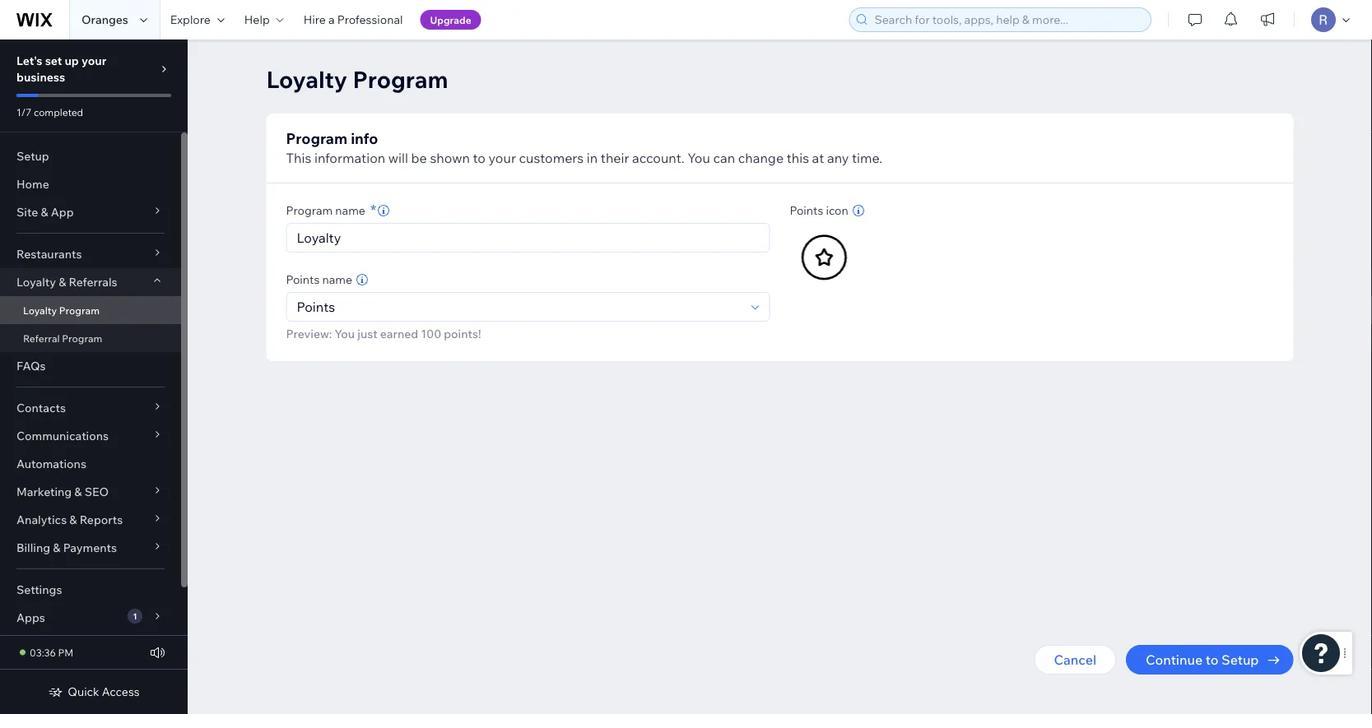 Task type: describe. For each thing, give the bounding box(es) containing it.
program inside loyalty program link
[[59, 304, 100, 317]]

continue to setup button
[[1126, 645, 1294, 675]]

program info this information will be shown to your customers in their account. you can change this at any time.
[[286, 129, 883, 166]]

1
[[133, 611, 137, 621]]

this
[[787, 150, 809, 166]]

site
[[16, 205, 38, 219]]

1 vertical spatial you
[[335, 327, 355, 341]]

you inside program info this information will be shown to your customers in their account. you can change this at any time.
[[688, 150, 710, 166]]

loyalty program inside the sidebar element
[[23, 304, 100, 317]]

loyalty program link
[[0, 296, 181, 324]]

0 vertical spatial loyalty
[[266, 65, 347, 93]]

reports
[[80, 513, 123, 527]]

loyalty for loyalty & referrals "dropdown button"
[[16, 275, 56, 289]]

to inside program info this information will be shown to your customers in their account. you can change this at any time.
[[473, 150, 486, 166]]

let's
[[16, 54, 42, 68]]

home link
[[0, 170, 181, 198]]

sidebar element
[[0, 40, 188, 715]]

automations link
[[0, 450, 181, 478]]

earned
[[380, 327, 418, 341]]

access
[[102, 685, 140, 699]]

billing & payments button
[[0, 534, 181, 562]]

can
[[713, 150, 735, 166]]

their
[[601, 150, 629, 166]]

loyalty & referrals button
[[0, 268, 181, 296]]

Points name field
[[292, 293, 746, 321]]

name for program name *
[[335, 203, 365, 218]]

just
[[357, 327, 378, 341]]

will
[[388, 150, 408, 166]]

program inside program name *
[[286, 203, 333, 218]]

hire a professional
[[303, 12, 403, 27]]

100
[[421, 327, 441, 341]]

site & app button
[[0, 198, 181, 226]]

set
[[45, 54, 62, 68]]

setup inside the sidebar element
[[16, 149, 49, 163]]

marketing & seo
[[16, 485, 109, 499]]

points for points icon
[[790, 203, 823, 218]]

analytics & reports button
[[0, 506, 181, 534]]

program inside program info this information will be shown to your customers in their account. you can change this at any time.
[[286, 129, 347, 147]]

program inside referral program link
[[62, 332, 102, 344]]

apps
[[16, 611, 45, 625]]

completed
[[34, 106, 83, 118]]

change
[[738, 150, 784, 166]]

program down professional
[[353, 65, 448, 93]]

preview:
[[286, 327, 332, 341]]

to inside button
[[1206, 652, 1219, 668]]

points icon
[[790, 203, 848, 218]]

analytics & reports
[[16, 513, 123, 527]]

upgrade button
[[420, 10, 481, 30]]

& for billing
[[53, 541, 61, 555]]

communications
[[16, 429, 109, 443]]

account.
[[632, 150, 685, 166]]

information
[[314, 150, 385, 166]]

in
[[587, 150, 598, 166]]

quick access button
[[48, 685, 140, 700]]

restaurants button
[[0, 240, 181, 268]]

this
[[286, 150, 311, 166]]

hire a professional link
[[294, 0, 413, 40]]

be
[[411, 150, 427, 166]]

Program name text field
[[292, 224, 764, 252]]

1/7
[[16, 106, 31, 118]]

1 horizontal spatial loyalty program
[[266, 65, 448, 93]]

points name
[[286, 272, 352, 287]]

a
[[328, 12, 335, 27]]

referral program link
[[0, 324, 181, 352]]

time.
[[852, 150, 883, 166]]

upgrade
[[430, 14, 471, 26]]

03:36 pm
[[30, 647, 73, 659]]

home
[[16, 177, 49, 191]]

site & app
[[16, 205, 74, 219]]

info
[[351, 129, 378, 147]]

at
[[812, 150, 824, 166]]

pm
[[58, 647, 73, 659]]

faqs
[[16, 359, 46, 373]]

oranges
[[81, 12, 128, 27]]

quick
[[68, 685, 99, 699]]

billing & payments
[[16, 541, 117, 555]]



Task type: locate. For each thing, give the bounding box(es) containing it.
0 vertical spatial setup
[[16, 149, 49, 163]]

settings link
[[0, 576, 181, 604]]

program up this
[[286, 129, 347, 147]]

setup right continue in the bottom of the page
[[1222, 652, 1259, 668]]

business
[[16, 70, 65, 84]]

0 vertical spatial you
[[688, 150, 710, 166]]

0 horizontal spatial your
[[81, 54, 106, 68]]

billing
[[16, 541, 50, 555]]

points
[[790, 203, 823, 218], [286, 272, 320, 287]]

referral program
[[23, 332, 102, 344]]

your inside let's set up your business
[[81, 54, 106, 68]]

to right the shown
[[473, 150, 486, 166]]

continue to setup
[[1146, 652, 1259, 668]]

let's set up your business
[[16, 54, 106, 84]]

& right site
[[41, 205, 48, 219]]

customers
[[519, 150, 584, 166]]

0 vertical spatial to
[[473, 150, 486, 166]]

to right continue in the bottom of the page
[[1206, 652, 1219, 668]]

your left customers
[[489, 150, 516, 166]]

& for loyalty
[[59, 275, 66, 289]]

help button
[[234, 0, 294, 40]]

points!
[[444, 327, 481, 341]]

& inside "dropdown button"
[[59, 275, 66, 289]]

shown
[[430, 150, 470, 166]]

points up preview:
[[286, 272, 320, 287]]

analytics
[[16, 513, 67, 527]]

continue
[[1146, 652, 1203, 668]]

loyalty down restaurants
[[16, 275, 56, 289]]

contacts button
[[0, 394, 181, 422]]

1 vertical spatial points
[[286, 272, 320, 287]]

1 vertical spatial your
[[489, 150, 516, 166]]

0 vertical spatial name
[[335, 203, 365, 218]]

payments
[[63, 541, 117, 555]]

2 vertical spatial loyalty
[[23, 304, 57, 317]]

contacts
[[16, 401, 66, 415]]

setup up home
[[16, 149, 49, 163]]

& inside popup button
[[53, 541, 61, 555]]

automations
[[16, 457, 86, 471]]

& left seo
[[74, 485, 82, 499]]

loyalty program down hire a professional "link"
[[266, 65, 448, 93]]

setup inside button
[[1222, 652, 1259, 668]]

loyalty for loyalty program link
[[23, 304, 57, 317]]

points left icon
[[790, 203, 823, 218]]

marketing
[[16, 485, 72, 499]]

setup
[[16, 149, 49, 163], [1222, 652, 1259, 668]]

quick access
[[68, 685, 140, 699]]

you
[[688, 150, 710, 166], [335, 327, 355, 341]]

cancel button
[[1034, 645, 1116, 675]]

loyalty up referral
[[23, 304, 57, 317]]

preview: you just earned 100 points!
[[286, 327, 481, 341]]

name inside program name *
[[335, 203, 365, 218]]

cancel
[[1054, 652, 1096, 668]]

seo
[[85, 485, 109, 499]]

1 vertical spatial loyalty program
[[23, 304, 100, 317]]

loyalty inside "dropdown button"
[[16, 275, 56, 289]]

1 vertical spatial setup
[[1222, 652, 1259, 668]]

program up "faqs" "link"
[[62, 332, 102, 344]]

settings
[[16, 583, 62, 597]]

loyalty program up referral program
[[23, 304, 100, 317]]

any
[[827, 150, 849, 166]]

setup link
[[0, 142, 181, 170]]

0 horizontal spatial you
[[335, 327, 355, 341]]

you left can
[[688, 150, 710, 166]]

0 horizontal spatial setup
[[16, 149, 49, 163]]

up
[[65, 54, 79, 68]]

app
[[51, 205, 74, 219]]

& inside popup button
[[74, 485, 82, 499]]

& left referrals at top left
[[59, 275, 66, 289]]

*
[[370, 200, 376, 219]]

communications button
[[0, 422, 181, 450]]

loyalty
[[266, 65, 347, 93], [16, 275, 56, 289], [23, 304, 57, 317]]

help
[[244, 12, 270, 27]]

&
[[41, 205, 48, 219], [59, 275, 66, 289], [74, 485, 82, 499], [69, 513, 77, 527], [53, 541, 61, 555]]

loyalty & referrals
[[16, 275, 117, 289]]

restaurants
[[16, 247, 82, 261]]

1 vertical spatial to
[[1206, 652, 1219, 668]]

1 horizontal spatial points
[[790, 203, 823, 218]]

program name *
[[286, 200, 376, 219]]

& right billing
[[53, 541, 61, 555]]

1 vertical spatial name
[[322, 272, 352, 287]]

explore
[[170, 12, 211, 27]]

your right up
[[81, 54, 106, 68]]

1 horizontal spatial setup
[[1222, 652, 1259, 668]]

1 horizontal spatial to
[[1206, 652, 1219, 668]]

03:36
[[30, 647, 56, 659]]

name
[[335, 203, 365, 218], [322, 272, 352, 287]]

1 vertical spatial loyalty
[[16, 275, 56, 289]]

0 vertical spatial your
[[81, 54, 106, 68]]

professional
[[337, 12, 403, 27]]

hire
[[303, 12, 326, 27]]

loyalty program
[[266, 65, 448, 93], [23, 304, 100, 317]]

Search for tools, apps, help & more... field
[[870, 8, 1146, 31]]

your
[[81, 54, 106, 68], [489, 150, 516, 166]]

1 horizontal spatial you
[[688, 150, 710, 166]]

& left reports
[[69, 513, 77, 527]]

& for analytics
[[69, 513, 77, 527]]

program up referral program link
[[59, 304, 100, 317]]

your inside program info this information will be shown to your customers in their account. you can change this at any time.
[[489, 150, 516, 166]]

& for site
[[41, 205, 48, 219]]

referrals
[[69, 275, 117, 289]]

0 vertical spatial loyalty program
[[266, 65, 448, 93]]

0 horizontal spatial points
[[286, 272, 320, 287]]

1/7 completed
[[16, 106, 83, 118]]

name left *
[[335, 203, 365, 218]]

marketing & seo button
[[0, 478, 181, 506]]

points for points name
[[286, 272, 320, 287]]

& for marketing
[[74, 485, 82, 499]]

you left just
[[335, 327, 355, 341]]

1 horizontal spatial your
[[489, 150, 516, 166]]

icon
[[826, 203, 848, 218]]

program
[[353, 65, 448, 93], [286, 129, 347, 147], [286, 203, 333, 218], [59, 304, 100, 317], [62, 332, 102, 344]]

0 horizontal spatial loyalty program
[[23, 304, 100, 317]]

loyalty down hire
[[266, 65, 347, 93]]

0 vertical spatial points
[[790, 203, 823, 218]]

0 horizontal spatial to
[[473, 150, 486, 166]]

faqs link
[[0, 352, 181, 380]]

program down this
[[286, 203, 333, 218]]

name up preview:
[[322, 272, 352, 287]]

referral
[[23, 332, 60, 344]]

name for points name
[[322, 272, 352, 287]]



Task type: vqa. For each thing, say whether or not it's contained in the screenshot.
leftmost Loyalty Program
yes



